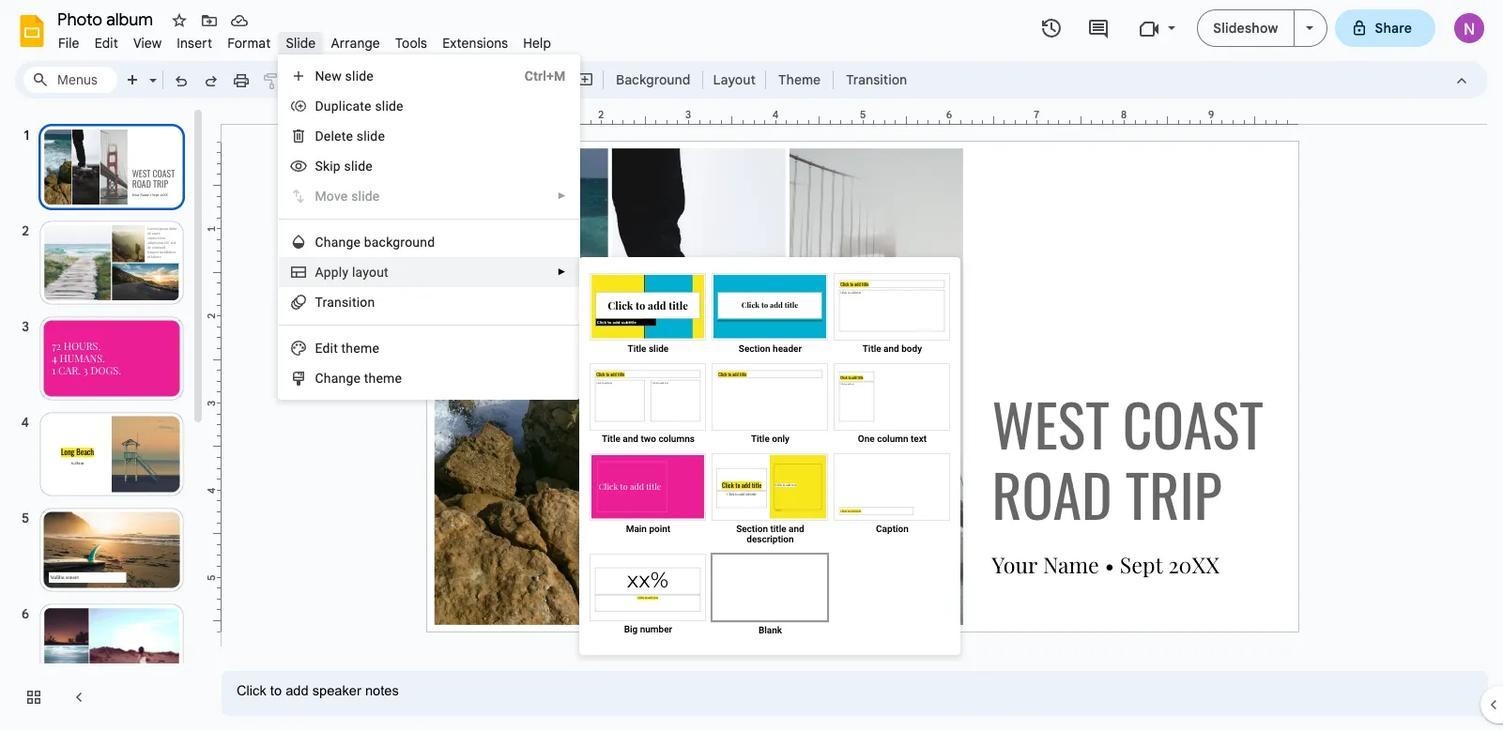 Task type: describe. For each thing, give the bounding box(es) containing it.
edit for edit the m e
[[315, 341, 338, 356]]

tools
[[395, 35, 428, 52]]

row containing title slide
[[587, 271, 954, 361]]

t
[[364, 371, 369, 386]]

layout button
[[708, 66, 762, 94]]

presentation options image
[[1306, 26, 1314, 30]]

text
[[911, 434, 927, 444]]

move slide v element
[[315, 189, 386, 204]]

menu bar inside menu bar banner
[[51, 24, 559, 55]]

and inside section title and description
[[789, 524, 805, 534]]

mo v e slide
[[315, 189, 380, 204]]

title only
[[751, 434, 790, 444]]

d uplicate slide
[[315, 99, 404, 114]]

view menu item
[[126, 32, 169, 54]]

format
[[227, 35, 271, 52]]

apply layout a element
[[315, 265, 394, 280]]

change for change t heme
[[315, 371, 361, 386]]

uplicate
[[324, 99, 372, 114]]

insert menu item
[[169, 32, 220, 54]]

new slide n element
[[315, 69, 379, 84]]

section for section header
[[739, 344, 771, 354]]

layout
[[713, 71, 756, 88]]

and for body
[[884, 344, 900, 354]]

section header
[[739, 344, 802, 354]]

change t heme
[[315, 371, 402, 386]]

transition
[[846, 71, 908, 88]]

transition button
[[838, 66, 916, 94]]

n ew slide
[[315, 69, 374, 84]]

ackground
[[372, 235, 435, 250]]

slide right kip
[[344, 159, 373, 174]]

file menu item
[[51, 32, 87, 54]]

a pply layout
[[315, 265, 389, 280]]

slide right lete
[[357, 129, 385, 144]]

theme button
[[770, 66, 830, 94]]

d e lete slide
[[315, 129, 385, 144]]

t
[[315, 295, 323, 310]]

edit menu item
[[87, 32, 126, 54]]

Star checkbox
[[166, 8, 193, 34]]

title
[[771, 524, 787, 534]]

format menu item
[[220, 32, 278, 54]]

point
[[649, 524, 671, 534]]

change b ackground
[[315, 235, 435, 250]]

Menus field
[[23, 67, 117, 93]]

caption
[[876, 524, 909, 534]]

transition r element
[[315, 295, 381, 310]]

main
[[626, 524, 647, 534]]

slide menu item
[[278, 32, 323, 54]]

r
[[323, 295, 327, 310]]

slide right uplicate
[[375, 99, 404, 114]]

title and body
[[863, 344, 922, 354]]

main point
[[626, 524, 671, 534]]

ansition
[[327, 295, 375, 310]]

big
[[624, 625, 638, 635]]

view
[[133, 35, 162, 52]]

help
[[523, 35, 552, 52]]

edit theme m element
[[315, 341, 385, 356]]

m
[[361, 341, 372, 356]]

title slide
[[628, 344, 669, 354]]

ew
[[325, 69, 342, 84]]

extensions menu item
[[435, 32, 516, 54]]

t r ansition
[[315, 295, 375, 310]]

► for e slide
[[558, 191, 567, 201]]

row containing main point
[[587, 451, 954, 551]]

share button
[[1335, 9, 1436, 47]]

header
[[773, 344, 802, 354]]

heme
[[369, 371, 402, 386]]

change background b element
[[315, 235, 441, 250]]

slide right ew
[[345, 69, 374, 84]]

mo
[[315, 189, 334, 204]]

kip
[[323, 159, 341, 174]]

delete slide e element
[[315, 129, 391, 144]]

layout
[[352, 265, 389, 280]]



Task type: locate. For each thing, give the bounding box(es) containing it.
pply
[[324, 265, 349, 280]]

b
[[364, 235, 372, 250]]

big number
[[624, 625, 673, 635]]

columns
[[659, 434, 695, 444]]

1 vertical spatial section
[[737, 524, 768, 534]]

column
[[877, 434, 909, 444]]

change for change b ackground
[[315, 235, 361, 250]]

title up title and two columns
[[628, 344, 647, 354]]

3 row from the top
[[587, 451, 954, 551]]

4 row from the top
[[587, 551, 954, 642]]

slide
[[345, 69, 374, 84], [375, 99, 404, 114], [357, 129, 385, 144], [344, 159, 373, 174], [351, 189, 380, 204], [649, 344, 669, 354]]

2 d from the top
[[315, 129, 324, 144]]

main toolbar
[[116, 66, 917, 94]]

cell
[[832, 551, 954, 642]]

2 horizontal spatial e
[[372, 341, 379, 356]]

0 vertical spatial change
[[315, 235, 361, 250]]

extensions
[[443, 35, 508, 52]]

file
[[58, 35, 80, 52]]

0 vertical spatial d
[[315, 99, 324, 114]]

change
[[315, 235, 361, 250], [315, 371, 361, 386]]

share
[[1376, 20, 1413, 37]]

menu inside application
[[278, 54, 581, 400]]

s
[[315, 159, 323, 174]]

help menu item
[[516, 32, 559, 54]]

s kip slide
[[315, 159, 373, 174]]

lete
[[331, 129, 353, 144]]

edit the m e
[[315, 341, 379, 356]]

and right title
[[789, 524, 805, 534]]

slide right v
[[351, 189, 380, 204]]

background
[[616, 71, 691, 88]]

title and two columns
[[602, 434, 695, 444]]

row
[[587, 271, 954, 361], [587, 361, 954, 451], [587, 451, 954, 551], [587, 551, 954, 642]]

e up kip
[[324, 129, 331, 144]]

edit
[[95, 35, 118, 52], [315, 341, 338, 356]]

new slide with layout image
[[145, 68, 157, 74]]

menu containing n
[[278, 54, 581, 400]]

title for title only
[[751, 434, 770, 444]]

menu item containing mo
[[279, 181, 580, 211]]

1 vertical spatial e
[[341, 189, 348, 204]]

e inside menu item
[[341, 189, 348, 204]]

2 change from the top
[[315, 371, 361, 386]]

section left 'header'
[[739, 344, 771, 354]]

slide up two
[[649, 344, 669, 354]]

a
[[315, 265, 324, 280]]

slideshow
[[1214, 20, 1279, 37]]

2 vertical spatial and
[[789, 524, 805, 534]]

and left body
[[884, 344, 900, 354]]

d
[[315, 99, 324, 114], [315, 129, 324, 144]]

slideshow button
[[1198, 9, 1295, 47]]

section title and description
[[737, 524, 805, 545]]

insert
[[177, 35, 212, 52]]

1 vertical spatial d
[[315, 129, 324, 144]]

edit down rename text field
[[95, 35, 118, 52]]

one column text
[[858, 434, 927, 444]]

1 change from the top
[[315, 235, 361, 250]]

title left only
[[751, 434, 770, 444]]

1 d from the top
[[315, 99, 324, 114]]

arrange menu item
[[323, 32, 388, 54]]

section for section title and description
[[737, 524, 768, 534]]

2 ► from the top
[[558, 267, 567, 277]]

2 row from the top
[[587, 361, 954, 451]]

e right mo
[[341, 189, 348, 204]]

2 vertical spatial e
[[372, 341, 379, 356]]

2 horizontal spatial and
[[884, 344, 900, 354]]

section left title
[[737, 524, 768, 534]]

d for uplicate
[[315, 99, 324, 114]]

slide inside menu item
[[351, 189, 380, 204]]

blank
[[759, 626, 782, 636]]

0 vertical spatial and
[[884, 344, 900, 354]]

e
[[324, 129, 331, 144], [341, 189, 348, 204], [372, 341, 379, 356]]

edit left the "the"
[[315, 341, 338, 356]]

duplicate slide d element
[[315, 99, 409, 114]]

0 vertical spatial section
[[739, 344, 771, 354]]

change left b
[[315, 235, 361, 250]]

► for a pply layout
[[558, 267, 567, 277]]

menu bar banner
[[0, 0, 1504, 732]]

1 vertical spatial and
[[623, 434, 639, 444]]

change theme t element
[[315, 371, 408, 386]]

tools menu item
[[388, 32, 435, 54]]

0 horizontal spatial edit
[[95, 35, 118, 52]]

navigation
[[0, 106, 207, 732]]

d for e
[[315, 129, 324, 144]]

the
[[342, 341, 361, 356]]

edit inside menu item
[[95, 35, 118, 52]]

title for title slide
[[628, 344, 647, 354]]

►
[[558, 191, 567, 201], [558, 267, 567, 277]]

section
[[739, 344, 771, 354], [737, 524, 768, 534]]

application containing slideshow
[[0, 0, 1504, 732]]

and for two
[[623, 434, 639, 444]]

d down n
[[315, 99, 324, 114]]

menu bar
[[51, 24, 559, 55]]

number
[[640, 625, 673, 635]]

e right the "the"
[[372, 341, 379, 356]]

row containing big number
[[587, 551, 954, 642]]

title left two
[[602, 434, 621, 444]]

theme
[[779, 71, 821, 88]]

d left lete
[[315, 129, 324, 144]]

ctrl+m
[[525, 69, 566, 84]]

only
[[772, 434, 790, 444]]

background button
[[608, 66, 699, 94]]

row containing title and two columns
[[587, 361, 954, 451]]

title left body
[[863, 344, 882, 354]]

title for title and two columns
[[602, 434, 621, 444]]

one
[[858, 434, 875, 444]]

0 vertical spatial e
[[324, 129, 331, 144]]

title for title and body
[[863, 344, 882, 354]]

change left "t"
[[315, 371, 361, 386]]

n
[[315, 69, 325, 84]]

1 vertical spatial change
[[315, 371, 361, 386]]

application
[[0, 0, 1504, 732]]

and
[[884, 344, 900, 354], [623, 434, 639, 444], [789, 524, 805, 534]]

0 horizontal spatial e
[[324, 129, 331, 144]]

0 vertical spatial ►
[[558, 191, 567, 201]]

and left two
[[623, 434, 639, 444]]

1 ► from the top
[[558, 191, 567, 201]]

slide inside row
[[649, 344, 669, 354]]

1 horizontal spatial e
[[341, 189, 348, 204]]

1 horizontal spatial and
[[789, 524, 805, 534]]

edit for edit
[[95, 35, 118, 52]]

menu item
[[279, 181, 580, 211]]

1 vertical spatial edit
[[315, 341, 338, 356]]

title
[[628, 344, 647, 354], [863, 344, 882, 354], [602, 434, 621, 444], [751, 434, 770, 444]]

section inside section title and description
[[737, 524, 768, 534]]

1 horizontal spatial edit
[[315, 341, 338, 356]]

0 vertical spatial edit
[[95, 35, 118, 52]]

menu
[[278, 54, 581, 400]]

description
[[747, 534, 794, 545]]

body
[[902, 344, 922, 354]]

v
[[334, 189, 341, 204]]

0 horizontal spatial and
[[623, 434, 639, 444]]

1 row from the top
[[587, 271, 954, 361]]

slide
[[286, 35, 316, 52]]

two
[[641, 434, 657, 444]]

arrange
[[331, 35, 380, 52]]

skip slide s element
[[315, 159, 378, 174]]

menu bar containing file
[[51, 24, 559, 55]]

Rename text field
[[51, 8, 164, 30]]

ctrl+m element
[[502, 67, 566, 85]]

1 vertical spatial ►
[[558, 267, 567, 277]]



Task type: vqa. For each thing, say whether or not it's contained in the screenshot.


